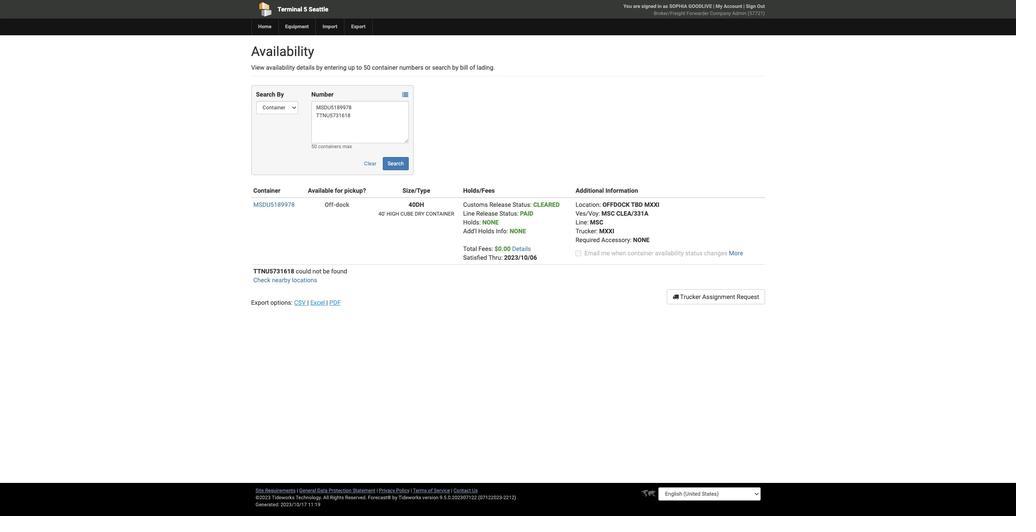 Task type: describe. For each thing, give the bounding box(es) containing it.
line:
[[576, 219, 589, 226]]

available for pickup?
[[308, 187, 366, 194]]

seattle
[[309, 6, 328, 13]]

1 horizontal spatial of
[[470, 64, 475, 71]]

terminal
[[278, 6, 302, 13]]

my account link
[[716, 4, 742, 9]]

0 vertical spatial container
[[372, 64, 398, 71]]

2 horizontal spatial by
[[452, 64, 459, 71]]

40dh 40' high cube dry container
[[379, 201, 454, 217]]

add'l
[[463, 228, 477, 235]]

privacy
[[379, 488, 395, 494]]

container
[[426, 211, 454, 217]]

total fees: $0.00 details satisfied thru: 2023/10/06
[[463, 245, 537, 261]]

home link
[[251, 19, 278, 35]]

be
[[323, 268, 330, 275]]

policy
[[396, 488, 409, 494]]

statement
[[353, 488, 375, 494]]

contact us link
[[454, 488, 478, 494]]

containers
[[318, 144, 341, 150]]

us
[[472, 488, 478, 494]]

trucker:
[[576, 228, 598, 235]]

0 horizontal spatial 50
[[311, 144, 317, 150]]

you
[[624, 4, 632, 9]]

0 vertical spatial msc
[[602, 210, 615, 217]]

satisfied
[[463, 254, 487, 261]]

import
[[323, 24, 337, 30]]

: left paid
[[517, 210, 519, 217]]

customs
[[463, 201, 488, 208]]

0 vertical spatial status
[[513, 201, 530, 208]]

import link
[[316, 19, 344, 35]]

ttnu5731618 could not be found check nearby locations
[[253, 268, 347, 284]]

additional
[[576, 187, 604, 194]]

all
[[323, 495, 329, 501]]

none for line:
[[633, 236, 650, 243]]

| up tideworks
[[411, 488, 412, 494]]

container
[[253, 187, 280, 194]]

up
[[348, 64, 355, 71]]

request
[[737, 293, 759, 300]]

accessory
[[601, 236, 630, 243]]

1 vertical spatial container
[[628, 250, 653, 257]]

information
[[606, 187, 638, 194]]

forecast®
[[368, 495, 391, 501]]

40dh
[[409, 201, 424, 208]]

account
[[724, 4, 742, 9]]

service
[[434, 488, 450, 494]]

options:
[[271, 299, 293, 306]]

more
[[729, 250, 743, 257]]

trucker assignment request button
[[667, 289, 765, 304]]

excel
[[310, 299, 325, 306]]

company
[[710, 11, 731, 16]]

0 horizontal spatial by
[[316, 64, 323, 71]]

cleared
[[533, 201, 560, 208]]

nearby
[[272, 277, 290, 284]]

(57721)
[[748, 11, 765, 16]]

forwarder
[[687, 11, 709, 16]]

status
[[685, 250, 703, 257]]

0 horizontal spatial mxxi
[[599, 228, 614, 235]]

data
[[317, 488, 328, 494]]

check nearby locations link
[[253, 277, 317, 284]]

to
[[356, 64, 362, 71]]

40'
[[379, 211, 385, 217]]

off-
[[325, 201, 336, 208]]

(07122023-
[[478, 495, 503, 501]]

details
[[512, 245, 531, 252]]

general data protection statement link
[[299, 488, 375, 494]]

locations
[[292, 277, 317, 284]]

site requirements | general data protection statement | privacy policy | terms of service | contact us ©2023 tideworks technology. all rights reserved. forecast® by tideworks version 9.5.0.202307122 (07122023-2212) generated: 2023/10/17 11:19
[[256, 488, 516, 508]]

of inside site requirements | general data protection statement | privacy policy | terms of service | contact us ©2023 tideworks technology. all rights reserved. forecast® by tideworks version 9.5.0.202307122 (07122023-2212) generated: 2023/10/17 11:19
[[428, 488, 433, 494]]

| left 'general' on the bottom left
[[297, 488, 298, 494]]

in
[[658, 4, 662, 9]]

: up the ves/voy: on the top of page
[[599, 201, 601, 208]]

are
[[633, 4, 640, 9]]

| up 9.5.0.202307122
[[451, 488, 452, 494]]

admin
[[732, 11, 746, 16]]

sophia
[[669, 4, 687, 9]]

my
[[716, 4, 723, 9]]

equipment link
[[278, 19, 316, 35]]

paid
[[520, 210, 534, 217]]

11:19
[[308, 502, 320, 508]]

trucker
[[680, 293, 701, 300]]

0 vertical spatial availability
[[266, 64, 295, 71]]

assignment
[[702, 293, 735, 300]]

by inside site requirements | general data protection statement | privacy policy | terms of service | contact us ©2023 tideworks technology. all rights reserved. forecast® by tideworks version 9.5.0.202307122 (07122023-2212) generated: 2023/10/17 11:19
[[392, 495, 397, 501]]

dock
[[336, 201, 349, 208]]

technology.
[[296, 495, 322, 501]]

terms of service link
[[413, 488, 450, 494]]

reserved.
[[345, 495, 367, 501]]

0 vertical spatial release
[[489, 201, 511, 208]]

| up forecast®
[[377, 488, 378, 494]]

2023/10/06
[[504, 254, 537, 261]]

terminal 5 seattle
[[278, 6, 328, 13]]



Task type: locate. For each thing, give the bounding box(es) containing it.
1 vertical spatial 50
[[311, 144, 317, 150]]

release right customs
[[489, 201, 511, 208]]

clear
[[364, 161, 376, 167]]

home
[[258, 24, 271, 30]]

container
[[372, 64, 398, 71], [628, 250, 653, 257]]

0 horizontal spatial availability
[[266, 64, 295, 71]]

dry
[[415, 211, 425, 217]]

clear button
[[359, 157, 381, 170]]

0 horizontal spatial container
[[372, 64, 398, 71]]

container right when
[[628, 250, 653, 257]]

mxxi up accessory
[[599, 228, 614, 235]]

availability left status
[[655, 250, 684, 257]]

by
[[277, 91, 284, 98]]

view
[[251, 64, 265, 71]]

1 vertical spatial release
[[476, 210, 498, 217]]

1 horizontal spatial export
[[351, 24, 366, 30]]

you are signed in as sophia goodlive | my account | sign out broker/freight forwarder company admin (57721)
[[624, 4, 765, 16]]

1 vertical spatial none
[[510, 228, 526, 235]]

5
[[304, 6, 307, 13]]

export link
[[344, 19, 372, 35]]

additional information
[[576, 187, 638, 194]]

for
[[335, 187, 343, 194]]

size/type
[[403, 187, 430, 194]]

version
[[423, 495, 438, 501]]

: up paid
[[530, 201, 532, 208]]

requirements
[[265, 488, 296, 494]]

2 vertical spatial none
[[633, 236, 650, 243]]

50 right "to"
[[364, 64, 370, 71]]

0 horizontal spatial of
[[428, 488, 433, 494]]

0 vertical spatial export
[[351, 24, 366, 30]]

search by
[[256, 91, 284, 98]]

export for export options: csv | excel | pdf
[[251, 299, 269, 306]]

search for search by
[[256, 91, 275, 98]]

site
[[256, 488, 264, 494]]

1 horizontal spatial search
[[388, 161, 404, 167]]

msc down the ves/voy: on the top of page
[[590, 219, 603, 226]]

pdf
[[329, 299, 341, 306]]

0 horizontal spatial search
[[256, 91, 275, 98]]

details
[[296, 64, 315, 71]]

rights
[[330, 495, 344, 501]]

of up version
[[428, 488, 433, 494]]

show list image
[[402, 92, 408, 98]]

|
[[713, 4, 715, 9], [743, 4, 745, 9], [307, 299, 309, 306], [326, 299, 328, 306], [297, 488, 298, 494], [377, 488, 378, 494], [411, 488, 412, 494], [451, 488, 452, 494]]

2212)
[[503, 495, 516, 501]]

none right accessory
[[633, 236, 650, 243]]

protection
[[329, 488, 351, 494]]

max
[[343, 144, 352, 150]]

entering
[[324, 64, 347, 71]]

1 vertical spatial availability
[[655, 250, 684, 257]]

availability down the availability
[[266, 64, 295, 71]]

export options: csv | excel | pdf
[[251, 299, 341, 306]]

tbd
[[631, 201, 643, 208]]

broker/freight
[[654, 11, 685, 16]]

terminal 5 seattle link
[[251, 0, 458, 19]]

| right csv
[[307, 299, 309, 306]]

container right "to"
[[372, 64, 398, 71]]

1 horizontal spatial availability
[[655, 250, 684, 257]]

generated:
[[256, 502, 279, 508]]

0 vertical spatial 50
[[364, 64, 370, 71]]

of right bill
[[470, 64, 475, 71]]

0 vertical spatial none
[[482, 219, 499, 226]]

1 vertical spatial search
[[388, 161, 404, 167]]

search left "by"
[[256, 91, 275, 98]]

location
[[576, 201, 599, 208]]

details link
[[512, 245, 531, 252]]

sign out link
[[746, 4, 765, 9]]

status left paid
[[499, 210, 517, 217]]

bill
[[460, 64, 468, 71]]

customs release status : cleared line release status : paid holds: none add'l holds info: none
[[463, 201, 560, 235]]

1 vertical spatial export
[[251, 299, 269, 306]]

not
[[312, 268, 321, 275]]

sign
[[746, 4, 756, 9]]

numbers
[[399, 64, 424, 71]]

search right clear button
[[388, 161, 404, 167]]

of
[[470, 64, 475, 71], [428, 488, 433, 494]]

excel link
[[310, 299, 326, 306]]

50 containers max
[[311, 144, 352, 150]]

ves/voy:
[[576, 210, 600, 217]]

more link
[[729, 250, 743, 257]]

none right info: on the top
[[510, 228, 526, 235]]

msdu5189978
[[253, 201, 295, 208]]

None checkbox
[[576, 251, 581, 256]]

or
[[425, 64, 431, 71]]

export left options:
[[251, 299, 269, 306]]

by down privacy policy 'link' on the left
[[392, 495, 397, 501]]

2 horizontal spatial none
[[633, 236, 650, 243]]

0 horizontal spatial none
[[482, 219, 499, 226]]

1 vertical spatial status
[[499, 210, 517, 217]]

cube
[[400, 211, 414, 217]]

msc
[[602, 210, 615, 217], [590, 219, 603, 226]]

release down customs
[[476, 210, 498, 217]]

1 horizontal spatial 50
[[364, 64, 370, 71]]

me
[[601, 250, 610, 257]]

changes
[[704, 250, 727, 257]]

0 vertical spatial of
[[470, 64, 475, 71]]

out
[[757, 4, 765, 9]]

1 horizontal spatial by
[[392, 495, 397, 501]]

pdf link
[[329, 299, 341, 306]]

info:
[[496, 228, 508, 235]]

search
[[432, 64, 451, 71]]

0 vertical spatial mxxi
[[644, 201, 660, 208]]

thru:
[[489, 254, 503, 261]]

mxxi right tbd
[[644, 201, 660, 208]]

$0.00
[[495, 245, 511, 252]]

none for holds:
[[510, 228, 526, 235]]

1 vertical spatial mxxi
[[599, 228, 614, 235]]

©2023 tideworks
[[256, 495, 295, 501]]

2023/10/17
[[281, 502, 307, 508]]

email me when container availability status changes more
[[584, 250, 743, 257]]

1 vertical spatial msc
[[590, 219, 603, 226]]

status up paid
[[513, 201, 530, 208]]

| left sign
[[743, 4, 745, 9]]

1 horizontal spatial none
[[510, 228, 526, 235]]

search for search
[[388, 161, 404, 167]]

0 horizontal spatial export
[[251, 299, 269, 306]]

:
[[530, 201, 532, 208], [599, 201, 601, 208], [517, 210, 519, 217], [630, 236, 632, 243]]

signed
[[641, 4, 656, 9]]

by
[[316, 64, 323, 71], [452, 64, 459, 71], [392, 495, 397, 501]]

| left "pdf"
[[326, 299, 328, 306]]

export down the terminal 5 seattle link
[[351, 24, 366, 30]]

1 horizontal spatial container
[[628, 250, 653, 257]]

: down clea/331a
[[630, 236, 632, 243]]

1 vertical spatial of
[[428, 488, 433, 494]]

csv
[[294, 299, 306, 306]]

contact
[[454, 488, 471, 494]]

search inside button
[[388, 161, 404, 167]]

msc down offdock
[[602, 210, 615, 217]]

none up holds
[[482, 219, 499, 226]]

required
[[576, 236, 600, 243]]

0 vertical spatial search
[[256, 91, 275, 98]]

off-dock
[[325, 201, 349, 208]]

by right details
[[316, 64, 323, 71]]

csv link
[[294, 299, 307, 306]]

Number text field
[[311, 101, 409, 143]]

| left my
[[713, 4, 715, 9]]

email
[[584, 250, 600, 257]]

50 left containers
[[311, 144, 317, 150]]

export for export
[[351, 24, 366, 30]]

truck image
[[673, 294, 679, 300]]

by left bill
[[452, 64, 459, 71]]

when
[[611, 250, 626, 257]]

none inside location : offdock tbd mxxi ves/voy: msc clea/331a line: msc trucker: mxxi required accessory : none
[[633, 236, 650, 243]]

1 horizontal spatial mxxi
[[644, 201, 660, 208]]

mxxi
[[644, 201, 660, 208], [599, 228, 614, 235]]



Task type: vqa. For each thing, say whether or not it's contained in the screenshot.
Forgot
no



